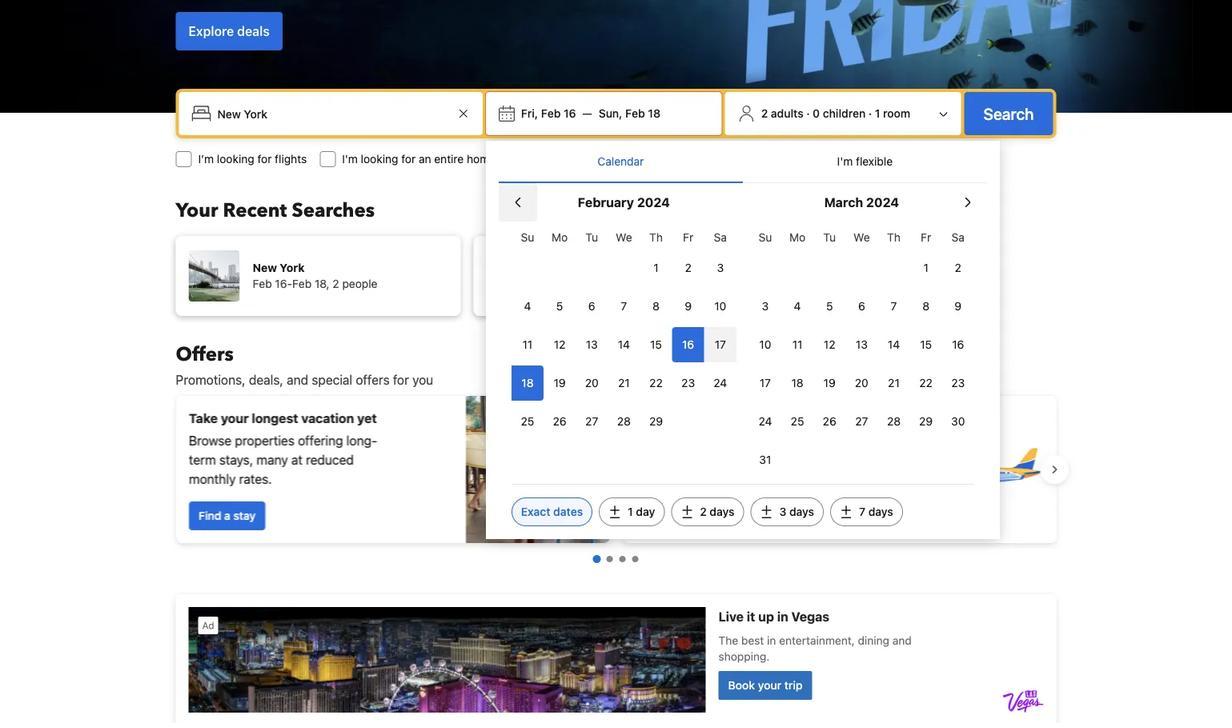 Task type: describe. For each thing, give the bounding box(es) containing it.
advertisement region
[[176, 595, 1056, 724]]

calendar button
[[499, 141, 743, 183]]

31
[[759, 454, 771, 467]]

find a stay
[[198, 510, 255, 523]]

1 horizontal spatial 18
[[648, 107, 661, 120]]

feb down york
[[292, 277, 312, 291]]

you
[[412, 373, 433, 388]]

18 for 18 march 2024 option
[[791, 377, 803, 390]]

Where are you going? field
[[211, 99, 454, 128]]

12 March 2024 checkbox
[[813, 327, 846, 363]]

entire
[[434, 153, 464, 166]]

your inside take your longest vacation yet browse properties offering long- term stays, many at reduced monthly rates.
[[220, 411, 248, 426]]

and inside fly away to your dream vacation get inspired – compare and book flights with flexibility
[[774, 443, 796, 458]]

1 March 2024 checkbox
[[910, 251, 942, 286]]

i'm flexible
[[837, 155, 893, 168]]

22 for 22 march 2024 option
[[919, 377, 933, 390]]

looking for i'm
[[361, 153, 398, 166]]

fri,
[[521, 107, 538, 120]]

grid for march
[[749, 222, 974, 478]]

away
[[657, 421, 689, 436]]

14 February 2024 checkbox
[[608, 327, 640, 363]]

or
[[499, 153, 509, 166]]

home
[[467, 153, 496, 166]]

16-
[[275, 277, 292, 291]]

2 adults · 0 children · 1 room
[[761, 107, 910, 120]]

27 for 27 march 2024 checkbox
[[855, 415, 868, 428]]

february
[[578, 195, 634, 210]]

26 February 2024 checkbox
[[544, 404, 576, 440]]

18,
[[315, 277, 330, 291]]

6 for 6 option
[[588, 300, 595, 313]]

find
[[198, 510, 221, 523]]

sa for march 2024
[[952, 231, 965, 244]]

29 for "29 february 2024" checkbox on the right
[[649, 415, 663, 428]]

29 for 29 option
[[919, 415, 933, 428]]

i'm
[[198, 153, 214, 166]]

3 days
[[779, 506, 814, 519]]

1 February 2024 checkbox
[[640, 251, 672, 286]]

work
[[685, 153, 710, 166]]

1 inside button
[[875, 107, 880, 120]]

21 February 2024 checkbox
[[608, 366, 640, 401]]

term
[[189, 453, 216, 468]]

16 for 16 checkbox
[[952, 338, 964, 351]]

deals,
[[249, 373, 283, 388]]

16 for 16 february 2024 checkbox
[[682, 338, 694, 351]]

search button
[[964, 92, 1053, 135]]

2 March 2024 checkbox
[[942, 251, 974, 286]]

take
[[189, 411, 217, 426]]

18 cell
[[511, 363, 544, 401]]

mo for february
[[552, 231, 568, 244]]

17 March 2024 checkbox
[[749, 366, 781, 401]]

28 for the 28 checkbox
[[617, 415, 631, 428]]

offering
[[297, 434, 343, 449]]

9 for the 9 checkbox
[[955, 300, 962, 313]]

days for 2 days
[[710, 506, 735, 519]]

people
[[342, 277, 377, 291]]

vacation inside fly away to your dream vacation get inspired – compare and book flights with flexibility
[[781, 421, 834, 436]]

book
[[799, 443, 828, 458]]

7 February 2024 checkbox
[[608, 289, 640, 324]]

offers main content
[[163, 341, 1069, 724]]

2024 for march 2024
[[866, 195, 899, 210]]

9 for 9 option
[[685, 300, 692, 313]]

dates
[[553, 506, 583, 519]]

flights inside fly away to your dream vacation get inspired – compare and book flights with flexibility
[[831, 443, 867, 458]]

2 inside button
[[761, 107, 768, 120]]

fly away to your dream vacation image
[[931, 414, 1044, 526]]

dream
[[738, 421, 778, 436]]

rates.
[[239, 472, 272, 487]]

days for 3 days
[[789, 506, 814, 519]]

2 adults · 0 children · 1 room button
[[731, 98, 955, 129]]

23 for 23 march 2024 option
[[951, 377, 965, 390]]

26 March 2024 checkbox
[[813, 404, 846, 440]]

2 4 from the left
[[794, 300, 801, 313]]

23 February 2024 checkbox
[[672, 366, 704, 401]]

15 February 2024 checkbox
[[640, 327, 672, 363]]

explore
[[189, 24, 234, 39]]

2 inside 'option'
[[685, 261, 692, 275]]

22 February 2024 checkbox
[[640, 366, 672, 401]]

march 2024
[[824, 195, 899, 210]]

20 March 2024 checkbox
[[846, 366, 878, 401]]

25 for 25 option
[[521, 415, 534, 428]]

i'm flexible button
[[743, 141, 987, 183]]

12 for the '12 march 2024' checkbox
[[824, 338, 835, 351]]

2 February 2024 checkbox
[[672, 251, 704, 286]]

22 March 2024 checkbox
[[910, 366, 942, 401]]

10 for 10 option
[[759, 338, 771, 351]]

recent
[[223, 197, 287, 224]]

17 February 2024 checkbox
[[704, 327, 736, 363]]

12 February 2024 checkbox
[[544, 327, 576, 363]]

stay
[[233, 510, 255, 523]]

we for march
[[853, 231, 870, 244]]

fly
[[635, 421, 654, 436]]

compare
[[720, 443, 771, 458]]

children
[[823, 107, 866, 120]]

inspired
[[659, 443, 706, 458]]

fri, feb 16 — sun, feb 18
[[521, 107, 661, 120]]

16 February 2024 checkbox
[[672, 327, 704, 363]]

5 for '5 february 2024' checkbox
[[556, 300, 563, 313]]

2 days
[[700, 506, 735, 519]]

your inside fly away to your dream vacation get inspired – compare and book flights with flexibility
[[707, 421, 735, 436]]

10 for "10" checkbox
[[714, 300, 726, 313]]

21 March 2024 checkbox
[[878, 366, 910, 401]]

reduced
[[305, 453, 353, 468]]

take your longest vacation yet browse properties offering long- term stays, many at reduced monthly rates.
[[189, 411, 377, 487]]

looking for i'm
[[217, 153, 254, 166]]

31 March 2024 checkbox
[[749, 443, 781, 478]]

18 March 2024 checkbox
[[781, 366, 813, 401]]

20 for the 20 checkbox
[[855, 377, 868, 390]]

find a stay link
[[189, 502, 265, 531]]

5 for 5 march 2024 option
[[826, 300, 833, 313]]

deals
[[237, 24, 270, 39]]

fly away to your dream vacation get inspired – compare and book flights with flexibility
[[635, 421, 895, 478]]

13 for '13' checkbox
[[586, 338, 598, 351]]

1 left 2 february 2024 'option'
[[654, 261, 659, 275]]

7 days
[[859, 506, 893, 519]]

tu for march 2024
[[823, 231, 836, 244]]

many
[[256, 453, 288, 468]]

with
[[870, 443, 895, 458]]

offers promotions, deals, and special offers for you
[[176, 341, 433, 388]]

day
[[636, 506, 655, 519]]

get
[[635, 443, 656, 458]]

a
[[224, 510, 230, 523]]

region containing take your longest vacation yet
[[163, 390, 1069, 550]]

adults
[[771, 107, 803, 120]]

longest
[[251, 411, 298, 426]]

offers
[[176, 341, 234, 368]]

flexible
[[856, 155, 893, 168]]

stays,
[[219, 453, 253, 468]]

i'm looking for an entire home or apartment
[[342, 153, 566, 166]]

–
[[709, 443, 716, 458]]

13 March 2024 checkbox
[[846, 327, 878, 363]]

new
[[253, 261, 277, 275]]

feb down new
[[253, 277, 272, 291]]

16 cell
[[672, 324, 704, 363]]

new york feb 16-feb 18, 2 people
[[253, 261, 377, 291]]

9 February 2024 checkbox
[[672, 289, 704, 324]]

3 February 2024 checkbox
[[704, 251, 736, 286]]

mo for march
[[789, 231, 806, 244]]

23 March 2024 checkbox
[[942, 366, 974, 401]]

20 for 20 checkbox on the bottom of page
[[585, 377, 599, 390]]

exact dates
[[521, 506, 583, 519]]

3 March 2024 checkbox
[[749, 289, 781, 324]]

7 for 7 march 2024 option
[[891, 300, 897, 313]]

2 inside new york feb 16-feb 18, 2 people
[[333, 277, 339, 291]]

apartment
[[512, 153, 566, 166]]

28 February 2024 checkbox
[[608, 404, 640, 440]]

9 March 2024 checkbox
[[942, 289, 974, 324]]

10 March 2024 checkbox
[[749, 327, 781, 363]]

21 for 21 march 2024 "option"
[[888, 377, 900, 390]]

grid for february
[[511, 222, 736, 440]]

promotions,
[[176, 373, 245, 388]]

i'm for i'm traveling for work
[[601, 153, 617, 166]]

18 for the 18 february 2024 checkbox
[[521, 377, 534, 390]]

1 left 2 checkbox
[[923, 261, 929, 275]]

11 March 2024 checkbox
[[781, 327, 813, 363]]

th for february 2024
[[649, 231, 663, 244]]

your recent searches
[[176, 197, 375, 224]]

for for flights
[[257, 153, 272, 166]]



Task type: vqa. For each thing, say whether or not it's contained in the screenshot.
Comfort
no



Task type: locate. For each thing, give the bounding box(es) containing it.
3 days from the left
[[868, 506, 893, 519]]

1 11 from the left
[[522, 338, 533, 351]]

28 inside checkbox
[[617, 415, 631, 428]]

sa for february 2024
[[714, 231, 727, 244]]

0 horizontal spatial and
[[287, 373, 308, 388]]

fri, feb 16 button
[[515, 99, 583, 128]]

19 February 2024 checkbox
[[544, 366, 576, 401]]

0 horizontal spatial 24
[[714, 377, 727, 390]]

su up 3 march 2024 checkbox in the right of the page
[[759, 231, 772, 244]]

23 inside checkbox
[[681, 377, 695, 390]]

take your longest vacation yet image
[[466, 396, 610, 544]]

calendar
[[598, 155, 644, 168]]

2 13 from the left
[[856, 338, 868, 351]]

30 March 2024 checkbox
[[942, 404, 974, 440]]

0 horizontal spatial 26
[[553, 415, 566, 428]]

for for an
[[401, 153, 416, 166]]

flexibility
[[635, 462, 686, 478]]

0 horizontal spatial vacation
[[301, 411, 354, 426]]

17 left 18 march 2024 option
[[760, 377, 771, 390]]

29 March 2024 checkbox
[[910, 404, 942, 440]]

14 left "15 march 2024" option
[[888, 338, 900, 351]]

1 vertical spatial 24
[[758, 415, 772, 428]]

4 left 5 march 2024 option
[[794, 300, 801, 313]]

26 for 26 checkbox
[[553, 415, 566, 428]]

progress bar
[[593, 556, 638, 564]]

13 right the '12 march 2024' checkbox
[[856, 338, 868, 351]]

search inside button
[[984, 104, 1034, 123]]

22 inside checkbox
[[649, 377, 663, 390]]

1 tu from the left
[[585, 231, 598, 244]]

to
[[692, 421, 704, 436]]

sa up 3 option
[[714, 231, 727, 244]]

10 inside "10" checkbox
[[714, 300, 726, 313]]

i'm left flexible
[[837, 155, 853, 168]]

29
[[649, 415, 663, 428], [919, 415, 933, 428]]

12
[[554, 338, 566, 351], [824, 338, 835, 351]]

26
[[553, 415, 566, 428], [823, 415, 836, 428]]

2 su from the left
[[759, 231, 772, 244]]

sun, feb 18 button
[[592, 99, 667, 128]]

we for february
[[616, 231, 632, 244]]

21
[[618, 377, 630, 390], [888, 377, 900, 390]]

1 horizontal spatial 21
[[888, 377, 900, 390]]

2 20 from the left
[[855, 377, 868, 390]]

days down with
[[868, 506, 893, 519]]

28 up with
[[887, 415, 901, 428]]

york
[[280, 261, 305, 275]]

1 horizontal spatial th
[[887, 231, 901, 244]]

yet
[[357, 411, 376, 426]]

i'm left traveling
[[601, 153, 617, 166]]

7 March 2024 checkbox
[[878, 289, 910, 324]]

0 horizontal spatial search
[[645, 500, 682, 513]]

25 inside checkbox
[[791, 415, 804, 428]]

3 inside option
[[717, 261, 724, 275]]

sun,
[[599, 107, 622, 120]]

days for 7 days
[[868, 506, 893, 519]]

search inside region
[[645, 500, 682, 513]]

i'm traveling for work
[[601, 153, 710, 166]]

7 inside option
[[891, 300, 897, 313]]

2 grid from the left
[[749, 222, 974, 478]]

7 for the 7 february 2024 checkbox
[[621, 300, 627, 313]]

23 inside option
[[951, 377, 965, 390]]

6 inside checkbox
[[858, 300, 865, 313]]

19 for 19 february 2024 checkbox
[[554, 377, 566, 390]]

1 22 from the left
[[649, 377, 663, 390]]

1 21 from the left
[[618, 377, 630, 390]]

looking
[[217, 153, 254, 166], [361, 153, 398, 166]]

0 horizontal spatial 2024
[[637, 195, 670, 210]]

monthly
[[189, 472, 235, 487]]

1 29 from the left
[[649, 415, 663, 428]]

16 right "15 march 2024" option
[[952, 338, 964, 351]]

24 for 24 march 2024 checkbox
[[758, 415, 772, 428]]

20 left 21 march 2024 "option"
[[855, 377, 868, 390]]

0 horizontal spatial grid
[[511, 222, 736, 440]]

2024 right march
[[866, 195, 899, 210]]

1 horizontal spatial 3
[[762, 300, 769, 313]]

0 horizontal spatial 17
[[715, 338, 726, 351]]

17 cell
[[704, 324, 736, 363]]

2 left adults
[[761, 107, 768, 120]]

1 · from the left
[[806, 107, 810, 120]]

1 vertical spatial 10
[[759, 338, 771, 351]]

1 horizontal spatial sa
[[952, 231, 965, 244]]

2
[[761, 107, 768, 120], [685, 261, 692, 275], [955, 261, 961, 275], [333, 277, 339, 291], [700, 506, 707, 519]]

1 horizontal spatial 12
[[824, 338, 835, 351]]

16 inside checkbox
[[952, 338, 964, 351]]

2 vertical spatial flights
[[703, 500, 736, 513]]

2 right 1 february 2024 checkbox
[[685, 261, 692, 275]]

1 horizontal spatial and
[[774, 443, 796, 458]]

1 horizontal spatial 19
[[824, 377, 836, 390]]

0 horizontal spatial 22
[[649, 377, 663, 390]]

for left you
[[393, 373, 409, 388]]

explore deals
[[189, 24, 270, 39]]

0 vertical spatial 17
[[715, 338, 726, 351]]

1 25 from the left
[[521, 415, 534, 428]]

1 horizontal spatial 25
[[791, 415, 804, 428]]

0 horizontal spatial we
[[616, 231, 632, 244]]

tu for february 2024
[[585, 231, 598, 244]]

1 vertical spatial and
[[774, 443, 796, 458]]

1 sa from the left
[[714, 231, 727, 244]]

for inside offers promotions, deals, and special offers for you
[[393, 373, 409, 388]]

1 4 from the left
[[524, 300, 531, 313]]

1 grid from the left
[[511, 222, 736, 440]]

27 right 26 march 2024 checkbox
[[855, 415, 868, 428]]

7 inside checkbox
[[621, 300, 627, 313]]

tu down march
[[823, 231, 836, 244]]

8 February 2024 checkbox
[[640, 289, 672, 324]]

0 horizontal spatial 8
[[653, 300, 660, 313]]

i'm down where are you going? field
[[342, 153, 358, 166]]

exact
[[521, 506, 550, 519]]

1 15 from the left
[[650, 338, 662, 351]]

2 25 from the left
[[791, 415, 804, 428]]

16 left —
[[564, 107, 576, 120]]

28 inside option
[[887, 415, 901, 428]]

2 29 from the left
[[919, 415, 933, 428]]

0 horizontal spatial i'm
[[342, 153, 358, 166]]

23
[[681, 377, 695, 390], [951, 377, 965, 390]]

19 right the 18 february 2024 checkbox
[[554, 377, 566, 390]]

6 February 2024 checkbox
[[576, 289, 608, 324]]

0 horizontal spatial 12
[[554, 338, 566, 351]]

1 horizontal spatial 10
[[759, 338, 771, 351]]

3 inside checkbox
[[762, 300, 769, 313]]

2 6 from the left
[[858, 300, 865, 313]]

1 12 from the left
[[554, 338, 566, 351]]

1 13 from the left
[[586, 338, 598, 351]]

10 left '11 march 2024' option
[[759, 338, 771, 351]]

9 inside option
[[685, 300, 692, 313]]

search for search for flights
[[645, 500, 682, 513]]

feb right fri,
[[541, 107, 561, 120]]

3 for 3 march 2024 checkbox in the right of the page
[[762, 300, 769, 313]]

17 right 16 february 2024 checkbox
[[715, 338, 726, 351]]

25 inside option
[[521, 415, 534, 428]]

2 fr from the left
[[921, 231, 931, 244]]

29 February 2024 checkbox
[[640, 404, 672, 440]]

2 we from the left
[[853, 231, 870, 244]]

7
[[621, 300, 627, 313], [891, 300, 897, 313], [859, 506, 865, 519]]

we down march 2024
[[853, 231, 870, 244]]

0 horizontal spatial 23
[[681, 377, 695, 390]]

vacation inside take your longest vacation yet browse properties offering long- term stays, many at reduced monthly rates.
[[301, 411, 354, 426]]

25 left 26 checkbox
[[521, 415, 534, 428]]

6 March 2024 checkbox
[[846, 289, 878, 324]]

3
[[717, 261, 724, 275], [762, 300, 769, 313], [779, 506, 786, 519]]

16 right the 15 february 2024 option
[[682, 338, 694, 351]]

16 inside checkbox
[[682, 338, 694, 351]]

11 February 2024 checkbox
[[511, 327, 544, 363]]

5 inside '5 february 2024' checkbox
[[556, 300, 563, 313]]

8 inside 'option'
[[653, 300, 660, 313]]

1 horizontal spatial 6
[[858, 300, 865, 313]]

3 down 31 checkbox
[[779, 506, 786, 519]]

27 right 26 checkbox
[[585, 415, 598, 428]]

13 right 12 february 2024 option
[[586, 338, 598, 351]]

fr for march 2024
[[921, 231, 931, 244]]

2024
[[637, 195, 670, 210], [866, 195, 899, 210]]

14
[[618, 338, 630, 351], [888, 338, 900, 351]]

18 left 19 february 2024 checkbox
[[521, 377, 534, 390]]

room
[[883, 107, 910, 120]]

18 left 19 march 2024 checkbox
[[791, 377, 803, 390]]

28 March 2024 checkbox
[[878, 404, 910, 440]]

25 March 2024 checkbox
[[781, 404, 813, 440]]

your right take
[[220, 411, 248, 426]]

0 horizontal spatial 3
[[717, 261, 724, 275]]

2 horizontal spatial 7
[[891, 300, 897, 313]]

0 horizontal spatial sa
[[714, 231, 727, 244]]

1 su from the left
[[521, 231, 534, 244]]

11 for 11 february 2024 checkbox on the left
[[522, 338, 533, 351]]

2 2024 from the left
[[866, 195, 899, 210]]

18 February 2024 checkbox
[[511, 366, 544, 401]]

13 inside checkbox
[[586, 338, 598, 351]]

2 inside checkbox
[[955, 261, 961, 275]]

5 February 2024 checkbox
[[544, 289, 576, 324]]

1 6 from the left
[[588, 300, 595, 313]]

24 inside 24 option
[[714, 377, 727, 390]]

3 right 2 february 2024 'option'
[[717, 261, 724, 275]]

0 vertical spatial 3
[[717, 261, 724, 275]]

21 right 20 checkbox on the bottom of page
[[618, 377, 630, 390]]

1 horizontal spatial 17
[[760, 377, 771, 390]]

1 vertical spatial search
[[645, 500, 682, 513]]

feb right sun,
[[625, 107, 645, 120]]

2 th from the left
[[887, 231, 901, 244]]

8 inside option
[[922, 300, 929, 313]]

1 horizontal spatial 27
[[855, 415, 868, 428]]

18
[[648, 107, 661, 120], [521, 377, 534, 390], [791, 377, 803, 390]]

1 mo from the left
[[552, 231, 568, 244]]

1 left day
[[628, 506, 633, 519]]

8 for 8 'option'
[[653, 300, 660, 313]]

0 vertical spatial 10
[[714, 300, 726, 313]]

7 right 6 option
[[621, 300, 627, 313]]

1 horizontal spatial su
[[759, 231, 772, 244]]

for up "recent"
[[257, 153, 272, 166]]

0 vertical spatial and
[[287, 373, 308, 388]]

19
[[554, 377, 566, 390], [824, 377, 836, 390]]

0 horizontal spatial su
[[521, 231, 534, 244]]

0 horizontal spatial mo
[[552, 231, 568, 244]]

25
[[521, 415, 534, 428], [791, 415, 804, 428]]

1 horizontal spatial 15
[[920, 338, 932, 351]]

24 right 23 checkbox
[[714, 377, 727, 390]]

0 horizontal spatial 28
[[617, 415, 631, 428]]

13 inside option
[[856, 338, 868, 351]]

23 right 22 march 2024 option
[[951, 377, 965, 390]]

tu down february
[[585, 231, 598, 244]]

2 28 from the left
[[887, 415, 901, 428]]

15 for the 15 february 2024 option
[[650, 338, 662, 351]]

1 looking from the left
[[217, 153, 254, 166]]

your
[[176, 197, 218, 224]]

fr up 1 checkbox
[[921, 231, 931, 244]]

1 horizontal spatial search
[[984, 104, 1034, 123]]

searches
[[292, 197, 375, 224]]

2 11 from the left
[[792, 338, 802, 351]]

2 right 1 checkbox
[[955, 261, 961, 275]]

18 inside checkbox
[[521, 377, 534, 390]]

6
[[588, 300, 595, 313], [858, 300, 865, 313]]

2 mo from the left
[[789, 231, 806, 244]]

28 for 28 march 2024 option
[[887, 415, 901, 428]]

1 horizontal spatial mo
[[789, 231, 806, 244]]

29 right 28 march 2024 option
[[919, 415, 933, 428]]

2 horizontal spatial flights
[[831, 443, 867, 458]]

i'm inside i'm flexible "button"
[[837, 155, 853, 168]]

2 12 from the left
[[824, 338, 835, 351]]

10 February 2024 checkbox
[[704, 289, 736, 324]]

5 inside 5 march 2024 option
[[826, 300, 833, 313]]

i'm for i'm looking for an entire home or apartment
[[342, 153, 358, 166]]

16 March 2024 checkbox
[[942, 327, 974, 363]]

2 5 from the left
[[826, 300, 833, 313]]

search for search
[[984, 104, 1034, 123]]

12 inside 12 february 2024 option
[[554, 338, 566, 351]]

4 February 2024 checkbox
[[511, 289, 544, 324]]

12 right '11 march 2024' option
[[824, 338, 835, 351]]

20 left 21 option
[[585, 377, 599, 390]]

1 horizontal spatial 20
[[855, 377, 868, 390]]

and right the deals,
[[287, 373, 308, 388]]

18 inside option
[[791, 377, 803, 390]]

20
[[585, 377, 599, 390], [855, 377, 868, 390]]

traveling
[[620, 153, 664, 166]]

15 for "15 march 2024" option
[[920, 338, 932, 351]]

26 for 26 march 2024 checkbox
[[823, 415, 836, 428]]

1 horizontal spatial flights
[[703, 500, 736, 513]]

for left work
[[667, 153, 682, 166]]

29 inside checkbox
[[649, 415, 663, 428]]

fr for february 2024
[[683, 231, 693, 244]]

1 horizontal spatial days
[[789, 506, 814, 519]]

11 inside option
[[792, 338, 802, 351]]

29 up get
[[649, 415, 663, 428]]

24
[[714, 377, 727, 390], [758, 415, 772, 428]]

at
[[291, 453, 302, 468]]

2 horizontal spatial 3
[[779, 506, 786, 519]]

1 horizontal spatial 22
[[919, 377, 933, 390]]

2 8 from the left
[[922, 300, 929, 313]]

3 left 4 checkbox
[[762, 300, 769, 313]]

2 19 from the left
[[824, 377, 836, 390]]

8 for 8 march 2024 option
[[922, 300, 929, 313]]

tab list
[[499, 141, 987, 184]]

1 27 from the left
[[585, 415, 598, 428]]

0 horizontal spatial ·
[[806, 107, 810, 120]]

20 February 2024 checkbox
[[576, 366, 608, 401]]

2 sa from the left
[[952, 231, 965, 244]]

4
[[524, 300, 531, 313], [794, 300, 801, 313]]

11 left 12 february 2024 option
[[522, 338, 533, 351]]

1 horizontal spatial tu
[[823, 231, 836, 244]]

23 right 22 checkbox
[[681, 377, 695, 390]]

0 horizontal spatial 9
[[685, 300, 692, 313]]

1 23 from the left
[[681, 377, 695, 390]]

2 days from the left
[[789, 506, 814, 519]]

1 horizontal spatial 23
[[951, 377, 965, 390]]

i'm
[[342, 153, 358, 166], [601, 153, 617, 166], [837, 155, 853, 168]]

2 27 from the left
[[855, 415, 868, 428]]

tab list containing calendar
[[499, 141, 987, 184]]

tu
[[585, 231, 598, 244], [823, 231, 836, 244]]

29 inside option
[[919, 415, 933, 428]]

24 inside 24 march 2024 checkbox
[[758, 415, 772, 428]]

28 left fly
[[617, 415, 631, 428]]

flights down 27 march 2024 checkbox
[[831, 443, 867, 458]]

properties
[[235, 434, 294, 449]]

14 for 14 option
[[618, 338, 630, 351]]

1 8 from the left
[[653, 300, 660, 313]]

0 horizontal spatial tu
[[585, 231, 598, 244]]

1 horizontal spatial i'm
[[601, 153, 617, 166]]

0 horizontal spatial 4
[[524, 300, 531, 313]]

th down march 2024
[[887, 231, 901, 244]]

su for february
[[521, 231, 534, 244]]

1 5 from the left
[[556, 300, 563, 313]]

1 horizontal spatial 9
[[955, 300, 962, 313]]

19 March 2024 checkbox
[[813, 366, 846, 401]]

flights down –
[[703, 500, 736, 513]]

we
[[616, 231, 632, 244], [853, 231, 870, 244]]

10
[[714, 300, 726, 313], [759, 338, 771, 351]]

2 horizontal spatial i'm
[[837, 155, 853, 168]]

10 inside 10 option
[[759, 338, 771, 351]]

2 right day
[[700, 506, 707, 519]]

1 horizontal spatial 16
[[682, 338, 694, 351]]

1 days from the left
[[710, 506, 735, 519]]

2 horizontal spatial 16
[[952, 338, 964, 351]]

su for march
[[759, 231, 772, 244]]

23 for 23 checkbox
[[681, 377, 695, 390]]

0 horizontal spatial 6
[[588, 300, 595, 313]]

0 horizontal spatial 11
[[522, 338, 533, 351]]

11 left the '12 march 2024' checkbox
[[792, 338, 802, 351]]

2 15 from the left
[[920, 338, 932, 351]]

1 horizontal spatial ·
[[869, 107, 872, 120]]

days down book
[[789, 506, 814, 519]]

vacation up book
[[781, 421, 834, 436]]

14 for 14 option
[[888, 338, 900, 351]]

22 right 21 option
[[649, 377, 663, 390]]

7 right 3 days
[[859, 506, 865, 519]]

27 for 27 february 2024 checkbox
[[585, 415, 598, 428]]

24 left 25 march 2024 checkbox
[[758, 415, 772, 428]]

2024 down i'm traveling for work
[[637, 195, 670, 210]]

22 inside option
[[919, 377, 933, 390]]

12 right 11 february 2024 checkbox on the left
[[554, 338, 566, 351]]

15 March 2024 checkbox
[[910, 327, 942, 363]]

21 right the 20 checkbox
[[888, 377, 900, 390]]

14 March 2024 checkbox
[[878, 327, 910, 363]]

and inside offers promotions, deals, and special offers for you
[[287, 373, 308, 388]]

2024 for february 2024
[[637, 195, 670, 210]]

9 inside checkbox
[[955, 300, 962, 313]]

progress bar inside offers main content
[[593, 556, 638, 564]]

10 right 9 option
[[714, 300, 726, 313]]

1 day
[[628, 506, 655, 519]]

30
[[951, 415, 965, 428]]

1 horizontal spatial 28
[[887, 415, 901, 428]]

15
[[650, 338, 662, 351], [920, 338, 932, 351]]

your right to
[[707, 421, 735, 436]]

1 horizontal spatial 13
[[856, 338, 868, 351]]

0 horizontal spatial 25
[[521, 415, 534, 428]]

6 for 6 march 2024 checkbox
[[858, 300, 865, 313]]

0 horizontal spatial your
[[220, 411, 248, 426]]

2 21 from the left
[[888, 377, 900, 390]]

region
[[163, 390, 1069, 550]]

sa up 2 checkbox
[[952, 231, 965, 244]]

14 inside option
[[888, 338, 900, 351]]

feb
[[541, 107, 561, 120], [625, 107, 645, 120], [253, 277, 272, 291], [292, 277, 312, 291]]

1 26 from the left
[[553, 415, 566, 428]]

· left 0
[[806, 107, 810, 120]]

explore deals link
[[176, 12, 282, 50]]

su up 4 checkbox
[[521, 231, 534, 244]]

25 February 2024 checkbox
[[511, 404, 544, 440]]

mo
[[552, 231, 568, 244], [789, 231, 806, 244]]

for
[[257, 153, 272, 166], [401, 153, 416, 166], [667, 153, 682, 166], [393, 373, 409, 388], [685, 500, 700, 513]]

2 horizontal spatial days
[[868, 506, 893, 519]]

special
[[312, 373, 352, 388]]

1 14 from the left
[[618, 338, 630, 351]]

for left an
[[401, 153, 416, 166]]

2 26 from the left
[[823, 415, 836, 428]]

2 right 18,
[[333, 277, 339, 291]]

0 horizontal spatial 15
[[650, 338, 662, 351]]

21 inside 21 march 2024 "option"
[[888, 377, 900, 390]]

8 right the 7 february 2024 checkbox
[[653, 300, 660, 313]]

5 March 2024 checkbox
[[813, 289, 846, 324]]

24 for 24 option
[[714, 377, 727, 390]]

0 horizontal spatial 13
[[586, 338, 598, 351]]

17 inside 17 cell
[[715, 338, 726, 351]]

flights up your recent searches
[[275, 153, 307, 166]]

14 inside option
[[618, 338, 630, 351]]

12 inside the '12 march 2024' checkbox
[[824, 338, 835, 351]]

1 horizontal spatial vacation
[[781, 421, 834, 436]]

1 20 from the left
[[585, 377, 599, 390]]

2 looking from the left
[[361, 153, 398, 166]]

1 horizontal spatial looking
[[361, 153, 398, 166]]

for left 2 days
[[685, 500, 700, 513]]

0 horizontal spatial 14
[[618, 338, 630, 351]]

1 28 from the left
[[617, 415, 631, 428]]

march
[[824, 195, 863, 210]]

vacation up offering
[[301, 411, 354, 426]]

26 right 25 option
[[553, 415, 566, 428]]

14 right '13' checkbox
[[618, 338, 630, 351]]

22 right 21 march 2024 "option"
[[919, 377, 933, 390]]

24 March 2024 checkbox
[[749, 404, 781, 440]]

search
[[984, 104, 1034, 123], [645, 500, 682, 513]]

1 horizontal spatial 29
[[919, 415, 933, 428]]

0 horizontal spatial 7
[[621, 300, 627, 313]]

th
[[649, 231, 663, 244], [887, 231, 901, 244]]

8 right 7 march 2024 option
[[922, 300, 929, 313]]

3 for 3 option
[[717, 261, 724, 275]]

long-
[[346, 434, 377, 449]]

· right children
[[869, 107, 872, 120]]

i'm for i'm flexible
[[837, 155, 853, 168]]

0 horizontal spatial 20
[[585, 377, 599, 390]]

1 9 from the left
[[685, 300, 692, 313]]

27 March 2024 checkbox
[[846, 404, 878, 440]]

0 vertical spatial search
[[984, 104, 1034, 123]]

11 for '11 march 2024' option
[[792, 338, 802, 351]]

1 horizontal spatial 5
[[826, 300, 833, 313]]

17
[[715, 338, 726, 351], [760, 377, 771, 390]]

21 inside 21 option
[[618, 377, 630, 390]]

2 22 from the left
[[919, 377, 933, 390]]

1 horizontal spatial 7
[[859, 506, 865, 519]]

1 19 from the left
[[554, 377, 566, 390]]

1 vertical spatial flights
[[831, 443, 867, 458]]

your
[[220, 411, 248, 426], [707, 421, 735, 436]]

0 vertical spatial flights
[[275, 153, 307, 166]]

8 March 2024 checkbox
[[910, 289, 942, 324]]

9
[[685, 300, 692, 313], [955, 300, 962, 313]]

1 fr from the left
[[683, 231, 693, 244]]

1 2024 from the left
[[637, 195, 670, 210]]

2 9 from the left
[[955, 300, 962, 313]]

0 horizontal spatial flights
[[275, 153, 307, 166]]

1 horizontal spatial 8
[[922, 300, 929, 313]]

1 horizontal spatial 4
[[794, 300, 801, 313]]

1 horizontal spatial 2024
[[866, 195, 899, 210]]

9 right 8 march 2024 option
[[955, 300, 962, 313]]

1 vertical spatial 3
[[762, 300, 769, 313]]

12 for 12 february 2024 option
[[554, 338, 566, 351]]

4 March 2024 checkbox
[[781, 289, 813, 324]]

27
[[585, 415, 598, 428], [855, 415, 868, 428]]

11
[[522, 338, 533, 351], [792, 338, 802, 351]]

february 2024
[[578, 195, 670, 210]]

offers
[[356, 373, 390, 388]]

26 left 27 march 2024 checkbox
[[823, 415, 836, 428]]

for for work
[[667, 153, 682, 166]]

grid
[[511, 222, 736, 440], [749, 222, 974, 478]]

su
[[521, 231, 534, 244], [759, 231, 772, 244]]

an
[[419, 153, 431, 166]]

18 right sun,
[[648, 107, 661, 120]]

21 for 21 option
[[618, 377, 630, 390]]

27 February 2024 checkbox
[[576, 404, 608, 440]]

0 horizontal spatial 29
[[649, 415, 663, 428]]

looking left an
[[361, 153, 398, 166]]

0 horizontal spatial 27
[[585, 415, 598, 428]]

1 we from the left
[[616, 231, 632, 244]]

13
[[586, 338, 598, 351], [856, 338, 868, 351]]

search for flights
[[645, 500, 736, 513]]

th for march 2024
[[887, 231, 901, 244]]

13 February 2024 checkbox
[[576, 327, 608, 363]]

2 horizontal spatial 18
[[791, 377, 803, 390]]

7 right 6 march 2024 checkbox
[[891, 300, 897, 313]]

22 for 22 checkbox
[[649, 377, 663, 390]]

2 tu from the left
[[823, 231, 836, 244]]

0
[[813, 107, 820, 120]]

mo up '5 february 2024' checkbox
[[552, 231, 568, 244]]

and right 31
[[774, 443, 796, 458]]

25 right 24 march 2024 checkbox
[[791, 415, 804, 428]]

1 left room
[[875, 107, 880, 120]]

—
[[583, 107, 592, 120]]

4 left '5 february 2024' checkbox
[[524, 300, 531, 313]]

i'm looking for flights
[[198, 153, 307, 166]]

0 horizontal spatial th
[[649, 231, 663, 244]]

9 right 8 'option'
[[685, 300, 692, 313]]

0 horizontal spatial 16
[[564, 107, 576, 120]]

24 February 2024 checkbox
[[704, 366, 736, 401]]

25 for 25 march 2024 checkbox
[[791, 415, 804, 428]]

6 left the 7 february 2024 checkbox
[[588, 300, 595, 313]]

13 for 13 option
[[856, 338, 868, 351]]

1 horizontal spatial fr
[[921, 231, 931, 244]]

search for flights link
[[635, 492, 745, 521]]

2 14 from the left
[[888, 338, 900, 351]]

th up 1 february 2024 checkbox
[[649, 231, 663, 244]]

0 horizontal spatial days
[[710, 506, 735, 519]]

0 horizontal spatial 21
[[618, 377, 630, 390]]

2 23 from the left
[[951, 377, 965, 390]]

19 for 19 march 2024 checkbox
[[824, 377, 836, 390]]

1 horizontal spatial grid
[[749, 222, 974, 478]]

11 inside checkbox
[[522, 338, 533, 351]]

0 vertical spatial 24
[[714, 377, 727, 390]]

2 · from the left
[[869, 107, 872, 120]]

0 horizontal spatial 19
[[554, 377, 566, 390]]

2 vertical spatial 3
[[779, 506, 786, 519]]

browse
[[189, 434, 231, 449]]

6 inside option
[[588, 300, 595, 313]]

1 th from the left
[[649, 231, 663, 244]]

8
[[653, 300, 660, 313], [922, 300, 929, 313]]



